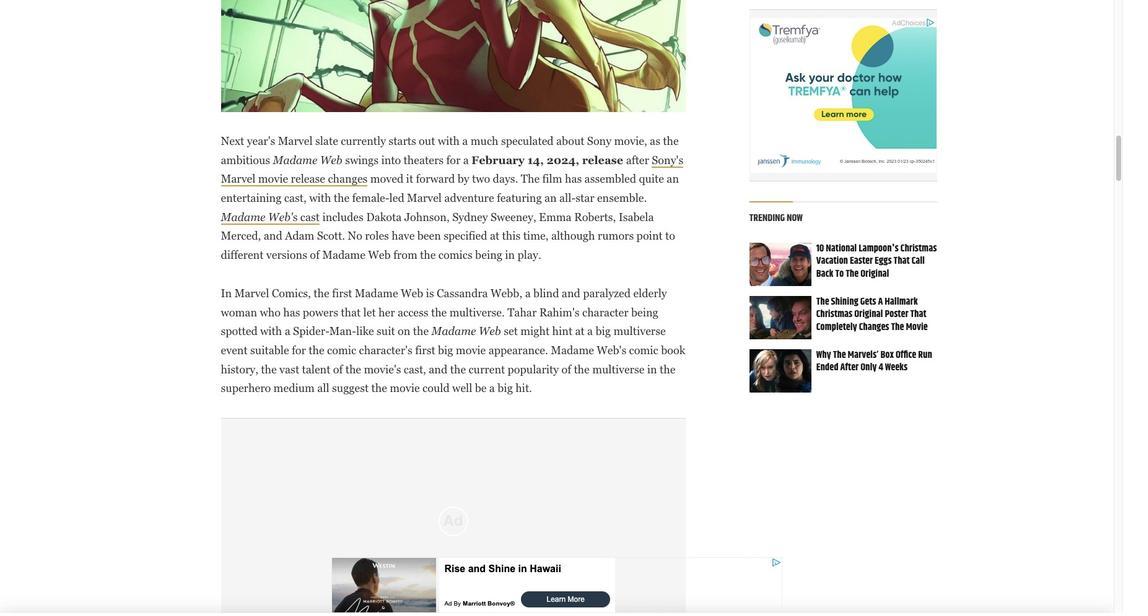 Task type: locate. For each thing, give the bounding box(es) containing it.
roberts,
[[574, 210, 616, 223]]

an down sony's
[[667, 172, 679, 185]]

has inside 'in marvel comics, the first madame web is cassandra webb, a blind and paralyzed elderly woman who has powers that let her access the multiverse. tahar rahim's character being spotted with a spider-man-like suit on the'
[[283, 306, 300, 319]]

0 horizontal spatial of
[[310, 248, 320, 261]]

1 horizontal spatial with
[[309, 191, 331, 204]]

10 national lampoon's christmas vacation easter eggs that call back to the original
[[816, 241, 937, 282]]

christmas
[[901, 241, 937, 256], [816, 307, 853, 322]]

1 horizontal spatial at
[[575, 325, 585, 338]]

1 vertical spatial has
[[283, 306, 300, 319]]

a up madame web swings into theaters for a february 14, 2024, release after
[[462, 135, 468, 148]]

1 vertical spatial movie
[[456, 344, 486, 357]]

2 horizontal spatial of
[[562, 363, 571, 376]]

being down elderly
[[631, 306, 659, 319]]

let
[[363, 306, 376, 319]]

web left is
[[401, 287, 423, 300]]

that inside the shining gets a hallmark christmas original poster that completely changes the movie
[[911, 307, 927, 322]]

and inside set might hint at a big multiverse event suitable for the comic character's first big movie appearance. madame web's comic book history, the vast talent of the movie's cast, and the current popularity of the multiverse in the superhero medium all suggest the movie could well be a big hit.
[[429, 363, 448, 376]]

big down madame web
[[438, 344, 453, 357]]

christmas left 'gets'
[[816, 307, 853, 322]]

cast, up could
[[404, 363, 426, 376]]

cast, up s
[[284, 191, 307, 204]]

advertisement region
[[751, 18, 937, 173], [360, 427, 546, 582], [332, 558, 783, 613]]

0 horizontal spatial first
[[332, 287, 352, 300]]

marvel left slate
[[278, 135, 313, 148]]

the inside 10 national lampoon's christmas vacation easter eggs that call back to the original
[[846, 266, 859, 282]]

release
[[582, 154, 623, 167], [291, 172, 325, 185]]

event
[[221, 344, 248, 357]]

1 horizontal spatial for
[[446, 154, 461, 167]]

as
[[650, 135, 660, 148]]

0 vertical spatial with
[[438, 135, 460, 148]]

1 vertical spatial an
[[545, 191, 557, 204]]

history,
[[221, 363, 258, 376]]

web down "roles"
[[368, 248, 391, 261]]

2 horizontal spatial movie
[[456, 344, 486, 357]]

0 vertical spatial multiverse
[[614, 325, 666, 338]]

hit.
[[516, 382, 532, 395]]

first up that
[[332, 287, 352, 300]]

1 horizontal spatial being
[[631, 306, 659, 319]]

sony's
[[652, 154, 684, 167]]

marvel up woman
[[235, 287, 269, 300]]

1 vertical spatial big
[[438, 344, 453, 357]]

0 horizontal spatial movie
[[258, 172, 288, 185]]

at left the this
[[490, 229, 500, 242]]

multiverse down web's
[[592, 363, 645, 376]]

madame down hint
[[551, 344, 594, 357]]

0 vertical spatial first
[[332, 287, 352, 300]]

0 horizontal spatial release
[[291, 172, 325, 185]]

emma
[[539, 210, 572, 223]]

christmas inside the shining gets a hallmark christmas original poster that completely changes the movie
[[816, 307, 853, 322]]

for up 'by'
[[446, 154, 461, 167]]

0 horizontal spatial big
[[438, 344, 453, 357]]

1 vertical spatial original
[[855, 307, 883, 322]]

1 horizontal spatial christmas
[[901, 241, 937, 256]]

blind
[[534, 287, 559, 300]]

has down comics,
[[283, 306, 300, 319]]

has inside moved it forward by two days. the film has assembled quite an entertaining cast, with the female-led marvel adventure featuring an all-star ensemble. madame web' s cast
[[565, 172, 582, 185]]

0 vertical spatial big
[[596, 325, 611, 338]]

tahar
[[508, 306, 537, 319]]

who
[[260, 306, 281, 319]]

with up cast
[[309, 191, 331, 204]]

with inside moved it forward by two days. the film has assembled quite an entertaining cast, with the female-led marvel adventure featuring an all-star ensemble. madame web' s cast
[[309, 191, 331, 204]]

february
[[472, 154, 525, 167]]

moved
[[370, 172, 404, 185]]

1 vertical spatial cast,
[[404, 363, 426, 376]]

that left the call
[[894, 254, 910, 269]]

the inside next year's marvel slate currently starts out with a much speculated about sony movie, as the ambitious
[[663, 135, 679, 148]]

female-
[[352, 191, 389, 204]]

2 horizontal spatial with
[[438, 135, 460, 148]]

at right hint
[[575, 325, 585, 338]]

has up all-
[[565, 172, 582, 185]]

2 vertical spatial with
[[260, 325, 282, 338]]

office
[[896, 347, 917, 363]]

an
[[667, 172, 679, 185], [545, 191, 557, 204]]

movie up entertaining at the left top of the page
[[258, 172, 288, 185]]

the up "includes"
[[334, 191, 350, 204]]

captain marvel (brie larson) and ms marvel (iman vellani) look concerned and tired in the marvels 2023 1 image
[[750, 349, 812, 392]]

movie down movie's
[[390, 382, 420, 395]]

web down slate
[[320, 154, 343, 167]]

madame down slate
[[273, 154, 318, 167]]

the right why
[[833, 347, 846, 363]]

1 horizontal spatial that
[[911, 307, 927, 322]]

about
[[556, 135, 585, 148]]

2 vertical spatial and
[[429, 363, 448, 376]]

theaters
[[404, 154, 444, 167]]

first up could
[[415, 344, 435, 357]]

1 vertical spatial multiverse
[[592, 363, 645, 376]]

dakota
[[366, 210, 402, 223]]

for up vast
[[292, 344, 306, 357]]

1 vertical spatial first
[[415, 344, 435, 357]]

that
[[341, 306, 361, 319]]

and up could
[[429, 363, 448, 376]]

1 vertical spatial with
[[309, 191, 331, 204]]

to
[[666, 229, 675, 242]]

isabela
[[619, 210, 654, 223]]

in
[[505, 248, 515, 261], [647, 363, 657, 376]]

1 horizontal spatial movie
[[390, 382, 420, 395]]

with inside next year's marvel slate currently starts out with a much speculated about sony movie, as the ambitious
[[438, 135, 460, 148]]

the right to
[[846, 266, 859, 282]]

of right the talent
[[333, 363, 343, 376]]

have
[[392, 229, 415, 242]]

roles
[[365, 229, 389, 242]]

0 vertical spatial has
[[565, 172, 582, 185]]

0 horizontal spatial with
[[260, 325, 282, 338]]

with
[[438, 135, 460, 148], [309, 191, 331, 204], [260, 325, 282, 338]]

0 vertical spatial at
[[490, 229, 500, 242]]

lampoon's
[[859, 241, 899, 256]]

0 horizontal spatial being
[[475, 248, 503, 261]]

madame inside set might hint at a big multiverse event suitable for the comic character's first big movie appearance. madame web's comic book history, the vast talent of the movie's cast, and the current popularity of the multiverse in the superhero medium all suggest the movie could well be a big hit.
[[551, 344, 594, 357]]

and up rahim's
[[562, 287, 581, 300]]

with right out at the top of page
[[438, 135, 460, 148]]

versions
[[266, 248, 307, 261]]

movie down madame web
[[456, 344, 486, 357]]

comic left book
[[629, 344, 659, 357]]

0 horizontal spatial christmas
[[816, 307, 853, 322]]

the
[[521, 172, 540, 185], [846, 266, 859, 282], [816, 294, 829, 309], [891, 320, 904, 335], [833, 347, 846, 363]]

trending now
[[750, 210, 803, 226]]

call
[[912, 254, 925, 269]]

marvel up johnson,
[[407, 191, 442, 204]]

1 horizontal spatial and
[[429, 363, 448, 376]]

the up well
[[450, 363, 466, 376]]

madame up merced,
[[221, 210, 266, 223]]

that
[[894, 254, 910, 269], [911, 307, 927, 322]]

madame up let
[[355, 287, 398, 300]]

1 horizontal spatial release
[[582, 154, 623, 167]]

the right 'as'
[[663, 135, 679, 148]]

next
[[221, 135, 244, 148]]

0 horizontal spatial in
[[505, 248, 515, 261]]

character's
[[359, 344, 413, 357]]

madame web
[[432, 325, 501, 338]]

back
[[816, 266, 834, 282]]

original inside 10 national lampoon's christmas vacation easter eggs that call back to the original
[[861, 266, 889, 282]]

madame
[[273, 154, 318, 167], [221, 210, 266, 223], [322, 248, 366, 261], [355, 287, 398, 300], [432, 325, 476, 338], [551, 344, 594, 357]]

has
[[565, 172, 582, 185], [283, 306, 300, 319]]

the inside moved it forward by two days. the film has assembled quite an entertaining cast, with the female-led marvel adventure featuring an all-star ensemble. madame web' s cast
[[521, 172, 540, 185]]

christmas inside 10 national lampoon's christmas vacation easter eggs that call back to the original
[[901, 241, 937, 256]]

a right the be
[[489, 382, 495, 395]]

ensemble.
[[597, 191, 647, 204]]

the inside includes dakota johnson, sydney sweeney, emma roberts, isabela merced, and adam scott. no roles have been specified at this time, although rumors point to different versions of madame web from the comics being in play.
[[420, 248, 436, 261]]

0 horizontal spatial that
[[894, 254, 910, 269]]

0 vertical spatial movie
[[258, 172, 288, 185]]

the inside moved it forward by two days. the film has assembled quite an entertaining cast, with the female-led marvel adventure featuring an all-star ensemble. madame web' s cast
[[334, 191, 350, 204]]

of right the popularity
[[562, 363, 571, 376]]

web's
[[597, 344, 627, 357]]

at inside set might hint at a big multiverse event suitable for the comic character's first big movie appearance. madame web's comic book history, the vast talent of the movie's cast, and the current popularity of the multiverse in the superhero medium all suggest the movie could well be a big hit.
[[575, 325, 585, 338]]

1 horizontal spatial of
[[333, 363, 343, 376]]

like
[[356, 325, 374, 338]]

1 comic from the left
[[327, 344, 356, 357]]

could
[[423, 382, 450, 395]]

0 vertical spatial that
[[894, 254, 910, 269]]

1 vertical spatial release
[[291, 172, 325, 185]]

the left shining
[[816, 294, 829, 309]]

by
[[458, 172, 470, 185]]

and down web'
[[264, 229, 282, 242]]

includes dakota johnson, sydney sweeney, emma roberts, isabela merced, and adam scott. no roles have been specified at this time, although rumors point to different versions of madame web from the comics being in play.
[[221, 210, 675, 261]]

2 vertical spatial big
[[498, 382, 513, 395]]

marvel inside moved it forward by two days. the film has assembled quite an entertaining cast, with the female-led marvel adventure featuring an all-star ensemble. madame web' s cast
[[407, 191, 442, 204]]

and inside 'in marvel comics, the first madame web is cassandra webb, a blind and paralyzed elderly woman who has powers that let her access the multiverse. tahar rahim's character being spotted with a spider-man-like suit on the'
[[562, 287, 581, 300]]

1 vertical spatial in
[[647, 363, 657, 376]]

1 vertical spatial that
[[911, 307, 927, 322]]

0 vertical spatial in
[[505, 248, 515, 261]]

1 horizontal spatial cast,
[[404, 363, 426, 376]]

first inside 'in marvel comics, the first madame web is cassandra webb, a blind and paralyzed elderly woman who has powers that let her access the multiverse. tahar rahim's character being spotted with a spider-man-like suit on the'
[[332, 287, 352, 300]]

first
[[332, 287, 352, 300], [415, 344, 435, 357]]

comic
[[327, 344, 356, 357], [629, 344, 659, 357]]

1 vertical spatial christmas
[[816, 307, 853, 322]]

0 horizontal spatial for
[[292, 344, 306, 357]]

the down book
[[660, 363, 676, 376]]

madame down no
[[322, 248, 366, 261]]

national
[[826, 241, 857, 256]]

cast,
[[284, 191, 307, 204], [404, 363, 426, 376]]

1 vertical spatial being
[[631, 306, 659, 319]]

that inside 10 national lampoon's christmas vacation easter eggs that call back to the original
[[894, 254, 910, 269]]

0 horizontal spatial comic
[[327, 344, 356, 357]]

in inside set might hint at a big multiverse event suitable for the comic character's first big movie appearance. madame web's comic book history, the vast talent of the movie's cast, and the current popularity of the multiverse in the superhero medium all suggest the movie could well be a big hit.
[[647, 363, 657, 376]]

comic down man-
[[327, 344, 356, 357]]

that right poster
[[911, 307, 927, 322]]

the down 14,
[[521, 172, 540, 185]]

0 horizontal spatial at
[[490, 229, 500, 242]]

release up cast
[[291, 172, 325, 185]]

0 vertical spatial release
[[582, 154, 623, 167]]

0 vertical spatial cast,
[[284, 191, 307, 204]]

big down character
[[596, 325, 611, 338]]

now
[[787, 210, 803, 226]]

multiverse.
[[450, 306, 505, 319]]

being down the this
[[475, 248, 503, 261]]

movie inside sony's marvel movie release changes
[[258, 172, 288, 185]]

includes
[[322, 210, 364, 223]]

point
[[637, 229, 663, 242]]

1 vertical spatial for
[[292, 344, 306, 357]]

0 vertical spatial being
[[475, 248, 503, 261]]

0 vertical spatial and
[[264, 229, 282, 242]]

big left hit.
[[498, 382, 513, 395]]

play.
[[518, 248, 541, 261]]

trending
[[750, 210, 785, 226]]

well
[[452, 382, 472, 395]]

vacation
[[816, 254, 848, 269]]

0 vertical spatial an
[[667, 172, 679, 185]]

1 horizontal spatial first
[[415, 344, 435, 357]]

1 horizontal spatial in
[[647, 363, 657, 376]]

1 horizontal spatial has
[[565, 172, 582, 185]]

the inside why the marvels' box office run ended after only 4 weeks
[[833, 347, 846, 363]]

powers
[[303, 306, 338, 319]]

2 horizontal spatial big
[[596, 325, 611, 338]]

been
[[417, 229, 441, 242]]

marvel down ambitious
[[221, 172, 256, 185]]

0 vertical spatial christmas
[[901, 241, 937, 256]]

the down the been on the top left of the page
[[420, 248, 436, 261]]

rumors
[[598, 229, 634, 242]]

2 horizontal spatial and
[[562, 287, 581, 300]]

1 horizontal spatial big
[[498, 382, 513, 395]]

1 vertical spatial and
[[562, 287, 581, 300]]

time,
[[523, 229, 549, 242]]

1 horizontal spatial comic
[[629, 344, 659, 357]]

0 horizontal spatial and
[[264, 229, 282, 242]]

christmas right eggs
[[901, 241, 937, 256]]

although
[[551, 229, 595, 242]]

an left all-
[[545, 191, 557, 204]]

all-
[[560, 191, 576, 204]]

0 horizontal spatial has
[[283, 306, 300, 319]]

adam
[[285, 229, 314, 242]]

with down who
[[260, 325, 282, 338]]

1 vertical spatial at
[[575, 325, 585, 338]]

superhero
[[221, 382, 271, 395]]

first inside set might hint at a big multiverse event suitable for the comic character's first big movie appearance. madame web's comic book history, the vast talent of the movie's cast, and the current popularity of the multiverse in the superhero medium all suggest the movie could well be a big hit.
[[415, 344, 435, 357]]

being inside 'in marvel comics, the first madame web is cassandra webb, a blind and paralyzed elderly woman who has powers that let her access the multiverse. tahar rahim's character being spotted with a spider-man-like suit on the'
[[631, 306, 659, 319]]

being
[[475, 248, 503, 261], [631, 306, 659, 319]]

clark griswold smiling in national lampoon's vacation (left) and national lampoon's christmas vacation (right) 1 image
[[750, 243, 812, 286]]

of down adam
[[310, 248, 320, 261]]

the right on
[[413, 325, 429, 338]]

release down sony
[[582, 154, 623, 167]]

0 vertical spatial for
[[446, 154, 461, 167]]

merced,
[[221, 229, 261, 242]]

0 horizontal spatial cast,
[[284, 191, 307, 204]]

changes
[[859, 320, 890, 335]]

the
[[663, 135, 679, 148], [334, 191, 350, 204], [420, 248, 436, 261], [314, 287, 329, 300], [431, 306, 447, 319], [413, 325, 429, 338], [309, 344, 324, 357], [261, 363, 277, 376], [346, 363, 361, 376], [450, 363, 466, 376], [574, 363, 590, 376], [660, 363, 676, 376], [371, 382, 387, 395]]

popularity
[[508, 363, 559, 376]]

original inside the shining gets a hallmark christmas original poster that completely changes the movie
[[855, 307, 883, 322]]

being inside includes dakota johnson, sydney sweeney, emma roberts, isabela merced, and adam scott. no roles have been specified at this time, although rumors point to different versions of madame web from the comics being in play.
[[475, 248, 503, 261]]

forward
[[416, 172, 455, 185]]

multiverse up web's
[[614, 325, 666, 338]]

0 vertical spatial original
[[861, 266, 889, 282]]

in marvel comics, the first madame web is cassandra webb, a blind and paralyzed elderly woman who has powers that let her access the multiverse. tahar rahim's character being spotted with a spider-man-like suit on the
[[221, 287, 667, 338]]

a down character
[[587, 325, 593, 338]]

cast, inside set might hint at a big multiverse event suitable for the comic character's first big movie appearance. madame web's comic book history, the vast talent of the movie's cast, and the current popularity of the multiverse in the superhero medium all suggest the movie could well be a big hit.
[[404, 363, 426, 376]]

changes
[[328, 172, 368, 185]]



Task type: describe. For each thing, give the bounding box(es) containing it.
14,
[[528, 154, 544, 167]]

scott.
[[317, 229, 345, 242]]

comics
[[439, 248, 473, 261]]

the up the talent
[[309, 344, 324, 357]]

sony
[[587, 135, 612, 148]]

a left spider-
[[285, 325, 290, 338]]

webb,
[[491, 287, 523, 300]]

spotted
[[221, 325, 258, 338]]

suit
[[377, 325, 395, 338]]

with inside 'in marvel comics, the first madame web is cassandra webb, a blind and paralyzed elderly woman who has powers that let her access the multiverse. tahar rahim's character being spotted with a spider-man-like suit on the'
[[260, 325, 282, 338]]

out
[[419, 135, 435, 148]]

marvel inside 'in marvel comics, the first madame web is cassandra webb, a blind and paralyzed elderly woman who has powers that let her access the multiverse. tahar rahim's character being spotted with a spider-man-like suit on the'
[[235, 287, 269, 300]]

set
[[504, 325, 518, 338]]

2 vertical spatial movie
[[390, 382, 420, 395]]

the down suitable
[[261, 363, 277, 376]]

sydney
[[452, 210, 488, 223]]

moved it forward by two days. the film has assembled quite an entertaining cast, with the female-led marvel adventure featuring an all-star ensemble. madame web' s cast
[[221, 172, 679, 223]]

vast
[[280, 363, 299, 376]]

the right the popularity
[[574, 363, 590, 376]]

in inside includes dakota johnson, sydney sweeney, emma roberts, isabela merced, and adam scott. no roles have been specified at this time, although rumors point to different versions of madame web from the comics being in play.
[[505, 248, 515, 261]]

hallmark
[[885, 294, 918, 309]]

shining
[[831, 294, 859, 309]]

it
[[406, 172, 413, 185]]

cast
[[300, 210, 320, 223]]

two
[[472, 172, 490, 185]]

all
[[317, 382, 329, 395]]

spider-
[[293, 325, 330, 338]]

weeks
[[885, 360, 908, 376]]

elderly
[[634, 287, 667, 300]]

no
[[348, 229, 362, 242]]

sony's marvel movie release changes
[[221, 154, 684, 185]]

for inside set might hint at a big multiverse event suitable for the comic character's first big movie appearance. madame web's comic book history, the vast talent of the movie's cast, and the current popularity of the multiverse in the superhero medium all suggest the movie could well be a big hit.
[[292, 344, 306, 357]]

rahim's
[[539, 306, 580, 319]]

easter
[[850, 254, 873, 269]]

madame inside 'in marvel comics, the first madame web is cassandra webb, a blind and paralyzed elderly woman who has powers that let her access the multiverse. tahar rahim's character being spotted with a spider-man-like suit on the'
[[355, 287, 398, 300]]

the down movie's
[[371, 382, 387, 395]]

poster
[[885, 307, 909, 322]]

comics,
[[272, 287, 311, 300]]

slate
[[315, 135, 338, 148]]

appearance.
[[489, 344, 548, 357]]

10
[[816, 241, 824, 256]]

box
[[881, 347, 894, 363]]

at inside includes dakota johnson, sydney sweeney, emma roberts, isabela merced, and adam scott. no roles have been specified at this time, although rumors point to different versions of madame web from the comics being in play.
[[490, 229, 500, 242]]

speculated
[[501, 135, 554, 148]]

from
[[393, 248, 417, 261]]

specified
[[444, 229, 487, 242]]

a left blind in the top of the page
[[525, 287, 531, 300]]

into
[[381, 154, 401, 167]]

why
[[816, 347, 831, 363]]

the up suggest
[[346, 363, 361, 376]]

10 national lampoon's christmas vacation easter eggs that call back to the original link
[[816, 241, 937, 282]]

talent
[[302, 363, 331, 376]]

1 horizontal spatial an
[[667, 172, 679, 185]]

man-
[[330, 325, 356, 338]]

the left movie
[[891, 320, 904, 335]]

cast, inside moved it forward by two days. the film has assembled quite an entertaining cast, with the female-led marvel adventure featuring an all-star ensemble. madame web' s cast
[[284, 191, 307, 204]]

the shining gets a hallmark christmas original poster that completely changes the movie
[[816, 294, 928, 335]]

adventure
[[444, 191, 494, 204]]

next year's marvel slate currently starts out with a much speculated about sony movie, as the ambitious
[[221, 135, 679, 167]]

be
[[475, 382, 487, 395]]

might
[[521, 325, 550, 338]]

suggest
[[332, 382, 369, 395]]

release inside sony's marvel movie release changes
[[291, 172, 325, 185]]

different
[[221, 248, 264, 261]]

book
[[661, 344, 685, 357]]

this
[[502, 229, 521, 242]]

0 horizontal spatial an
[[545, 191, 557, 204]]

in
[[221, 287, 232, 300]]

ended
[[816, 360, 839, 376]]

starts
[[389, 135, 416, 148]]

a up 'by'
[[463, 154, 469, 167]]

a inside next year's marvel slate currently starts out with a much speculated about sony movie, as the ambitious
[[462, 135, 468, 148]]

completely
[[816, 320, 857, 335]]

madame inside moved it forward by two days. the film has assembled quite an entertaining cast, with the female-led marvel adventure featuring an all-star ensemble. madame web' s cast
[[221, 210, 266, 223]]

swings
[[345, 154, 379, 167]]

and inside includes dakota johnson, sydney sweeney, emma roberts, isabela merced, and adam scott. no roles have been specified at this time, although rumors point to different versions of madame web from the comics being in play.
[[264, 229, 282, 242]]

set might hint at a big multiverse event suitable for the comic character's first big movie appearance. madame web's comic book history, the vast talent of the movie's cast, and the current popularity of the multiverse in the superhero medium all suggest the movie could well be a big hit.
[[221, 325, 685, 395]]

web inside 'in marvel comics, the first madame web is cassandra webb, a blind and paralyzed elderly woman who has powers that let her access the multiverse. tahar rahim's character being spotted with a spider-man-like suit on the'
[[401, 287, 423, 300]]

the torrance family driving in the car in the shining 1 image
[[750, 296, 812, 339]]

film
[[542, 172, 562, 185]]

the up powers on the left
[[314, 287, 329, 300]]

quite
[[639, 172, 664, 185]]

madame inside includes dakota johnson, sydney sweeney, emma roberts, isabela merced, and adam scott. no roles have been specified at this time, although rumors point to different versions of madame web from the comics being in play.
[[322, 248, 366, 261]]

cassandra
[[437, 287, 488, 300]]

movie,
[[614, 135, 647, 148]]

web left set
[[479, 325, 501, 338]]

marvel inside next year's marvel slate currently starts out with a much speculated about sony movie, as the ambitious
[[278, 135, 313, 148]]

much
[[471, 135, 499, 148]]

to
[[836, 266, 844, 282]]

medium
[[274, 382, 315, 395]]

2 comic from the left
[[629, 344, 659, 357]]

gets
[[861, 294, 876, 309]]

on
[[398, 325, 410, 338]]

entertaining
[[221, 191, 282, 204]]

of inside includes dakota johnson, sydney sweeney, emma roberts, isabela merced, and adam scott. no roles have been specified at this time, although rumors point to different versions of madame web from the comics being in play.
[[310, 248, 320, 261]]

madame down multiverse.
[[432, 325, 476, 338]]

the down is
[[431, 306, 447, 319]]

madame web image
[[221, 0, 686, 112]]

marvel inside sony's marvel movie release changes
[[221, 172, 256, 185]]

access
[[398, 306, 429, 319]]

featuring
[[497, 191, 542, 204]]

run
[[918, 347, 932, 363]]

web inside includes dakota johnson, sydney sweeney, emma roberts, isabela merced, and adam scott. no roles have been specified at this time, although rumors point to different versions of madame web from the comics being in play.
[[368, 248, 391, 261]]

2024,
[[547, 154, 579, 167]]

movie
[[906, 320, 928, 335]]

currently
[[341, 135, 386, 148]]



Task type: vqa. For each thing, say whether or not it's contained in the screenshot.
the series,
no



